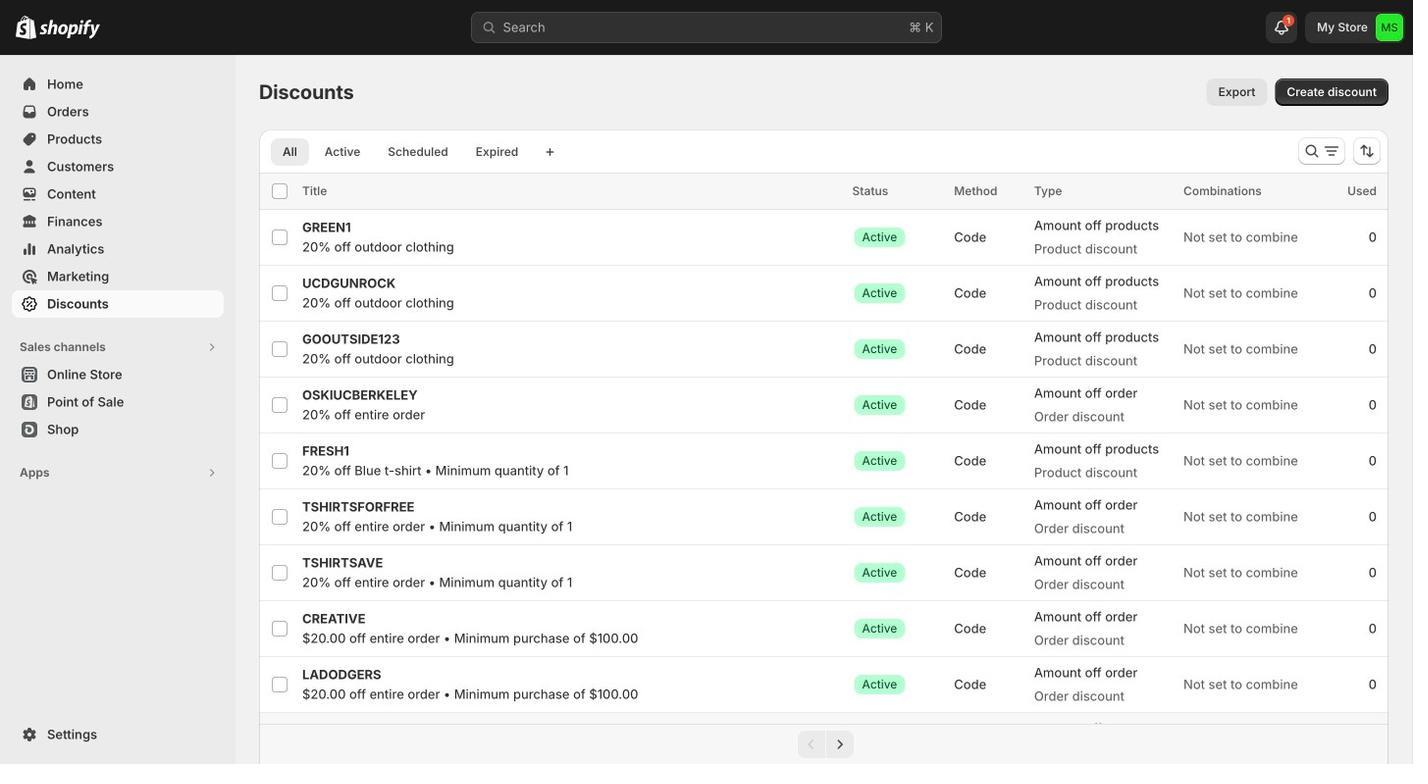 Task type: describe. For each thing, give the bounding box(es) containing it.
0 horizontal spatial shopify image
[[16, 15, 36, 39]]

1 horizontal spatial shopify image
[[39, 19, 100, 39]]



Task type: vqa. For each thing, say whether or not it's contained in the screenshot.
"Pagination" element
yes



Task type: locate. For each thing, give the bounding box(es) containing it.
pagination element
[[259, 725, 1389, 765]]

tab list
[[267, 137, 534, 166]]

shopify image
[[16, 15, 36, 39], [39, 19, 100, 39]]

my store image
[[1376, 14, 1404, 41]]



